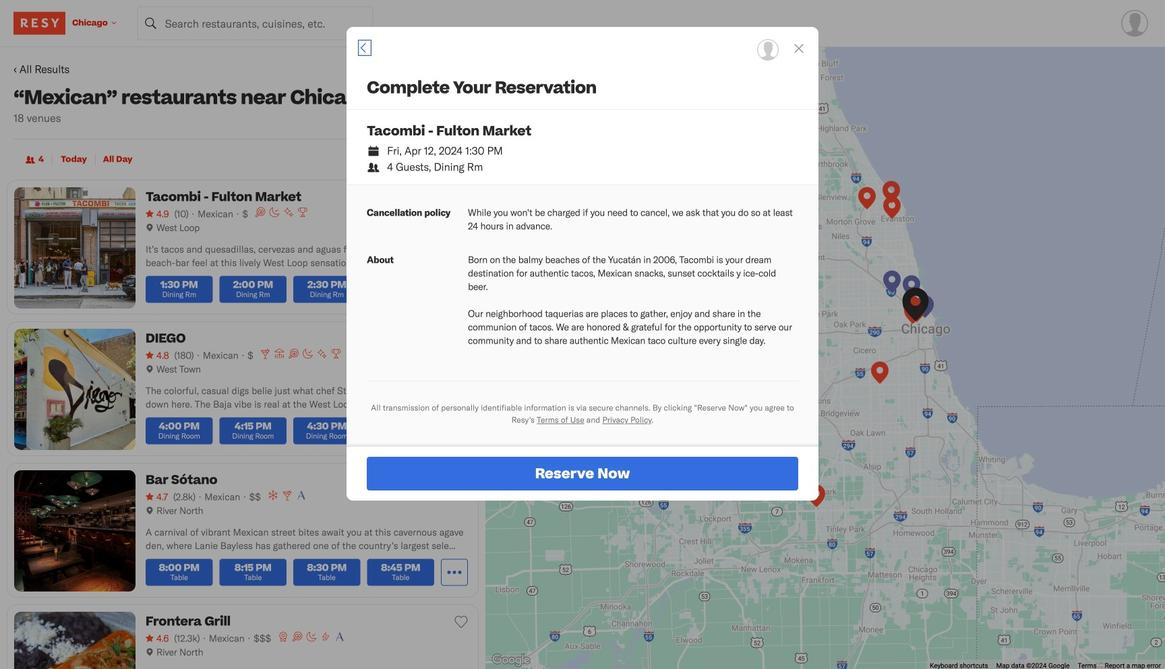 Task type: locate. For each thing, give the bounding box(es) containing it.
uncle julio's - orland park image
[[808, 485, 825, 510]]

4.6 out of 5 stars image
[[146, 632, 169, 645]]

(2.8k) reviews element
[[173, 490, 196, 504]]

tacombi - fulton market image
[[907, 300, 925, 325]]

uncle julio's - oakbrook image
[[737, 327, 755, 352]]

cruz blanca brewery & taqueria image
[[907, 300, 925, 325]]

(12.3k) reviews element
[[174, 632, 200, 645]]

comida cantina image
[[883, 181, 900, 206]]

new on resy image
[[317, 349, 328, 359]]

google image
[[489, 652, 533, 670]]

Add Bar Sótano to favorites checkbox
[[451, 471, 471, 491]]

zentli image
[[883, 197, 901, 222]]

old pueblo image
[[903, 275, 920, 300]]

4.9 out of 5 stars image
[[146, 207, 169, 221]]

Add Tacombi - Fulton Market to favorites checkbox
[[451, 187, 471, 208]]

leña brava image
[[907, 300, 925, 325]]

solazo image
[[871, 362, 889, 387]]

Add DIEGO to favorites checkbox
[[451, 329, 471, 349]]

bar sótano image
[[916, 296, 934, 321]]



Task type: vqa. For each thing, say whether or not it's contained in the screenshot.
the topmost CLIMBING icon
no



Task type: describe. For each thing, give the bounding box(es) containing it.
book with resy element
[[347, 27, 819, 501]]

bocaditos chicago image
[[904, 302, 922, 327]]

4.8 out of 5 stars image
[[146, 349, 169, 362]]

mi tocaya antojería image
[[883, 271, 901, 296]]

uncle julio's - schaumburg image
[[717, 193, 734, 218]]

uncle julio's - old orchard image
[[858, 187, 876, 212]]

diego image
[[903, 296, 920, 321]]

180 reviews element
[[174, 349, 194, 362]]

Add Frontera Grill to favorites checkbox
[[451, 612, 471, 632]]

4.7 out of 5 stars image
[[146, 490, 168, 504]]

map region
[[486, 47, 1165, 670]]

la josie image
[[908, 300, 926, 325]]

frontera grill image
[[916, 296, 934, 321]]

climbing image
[[320, 632, 331, 643]]

10 reviews element
[[174, 207, 189, 221]]



